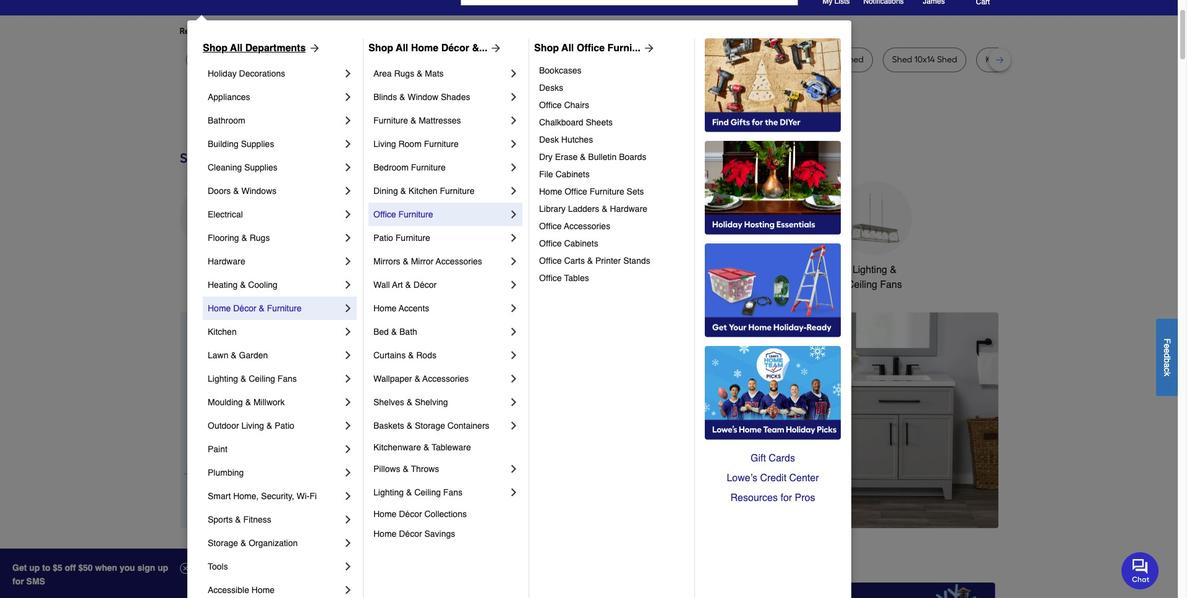 Task type: describe. For each thing, give the bounding box(es) containing it.
storage
[[785, 54, 816, 65]]

pillows
[[374, 465, 401, 475]]

lighting for top lighting & ceiling fans link
[[208, 374, 238, 384]]

chevron right image for sports & fitness
[[342, 514, 354, 526]]

2 e from the top
[[1163, 349, 1173, 354]]

dry erase & bulletin boards
[[539, 152, 647, 162]]

electrical link
[[208, 203, 342, 226]]

holiday hosting essentials. image
[[705, 141, 841, 235]]

chevron right image for moulding & millwork
[[342, 397, 354, 409]]

moulding & millwork link
[[208, 391, 342, 415]]

0 horizontal spatial bathroom
[[208, 116, 245, 126]]

furniture & mattresses
[[374, 116, 461, 126]]

up to 40 percent off select vanities. plus, get free local delivery on select vanities. image
[[399, 312, 999, 529]]

appliances inside appliances button
[[193, 265, 241, 276]]

shades
[[441, 92, 470, 102]]

stands
[[624, 256, 651, 266]]

dry erase & bulletin boards link
[[539, 148, 686, 166]]

throws
[[411, 465, 439, 475]]

all for departments
[[230, 43, 243, 54]]

home office furniture sets link
[[539, 183, 686, 200]]

office carts & printer stands
[[539, 256, 651, 266]]

baskets
[[374, 421, 404, 431]]

get up to 2 free select tools or batteries when you buy 1 with select purchases. image
[[182, 583, 440, 599]]

smart for smart home, security, wi-fi
[[208, 492, 231, 502]]

get your home holiday-ready. image
[[705, 244, 841, 338]]

resources for pros link
[[705, 489, 841, 509]]

building supplies link
[[208, 132, 342, 156]]

office for office cabinets
[[539, 239, 562, 249]]

shed for shed 10x14 shed
[[893, 54, 913, 65]]

cabinets for file cabinets
[[556, 170, 590, 179]]

lighting inside button
[[853, 265, 888, 276]]

board
[[675, 54, 699, 65]]

doors & windows link
[[208, 179, 342, 203]]

ceiling inside button
[[848, 280, 878, 291]]

bathroom link
[[208, 109, 342, 132]]

cleaning
[[208, 163, 242, 173]]

recommended searches for you heading
[[180, 25, 999, 38]]

$5
[[53, 564, 62, 574]]

chevron right image for lighting & ceiling fans
[[342, 373, 354, 385]]

Search Query text field
[[462, 0, 742, 5]]

millwork
[[254, 398, 285, 408]]

more suggestions for you link
[[317, 25, 427, 38]]

area
[[374, 69, 392, 79]]

shed for shed
[[844, 54, 864, 65]]

décor for home décor & furniture
[[233, 304, 256, 314]]

fans for bottommost lighting & ceiling fans link
[[443, 488, 463, 498]]

chevron right image for office furniture
[[508, 208, 520, 221]]

scroll to item #3 image
[[695, 507, 725, 512]]

home accents link
[[374, 297, 508, 320]]

all for office
[[562, 43, 574, 54]]

shed outdoor storage
[[727, 54, 816, 65]]

decorations for holiday
[[239, 69, 285, 79]]

cabinets for office cabinets
[[565, 239, 599, 249]]

2 up from the left
[[158, 564, 168, 574]]

flooring & rugs
[[208, 233, 270, 243]]

curtains & rods link
[[374, 344, 508, 367]]

lawn
[[208, 351, 229, 361]]

baskets & storage containers
[[374, 421, 490, 431]]

smart home, security, wi-fi link
[[208, 485, 342, 509]]

fi
[[310, 492, 317, 502]]

garden
[[239, 351, 268, 361]]

kitchen faucets
[[463, 265, 534, 276]]

curtains
[[374, 351, 406, 361]]

flooring
[[208, 233, 239, 243]]

accessible home
[[208, 586, 275, 596]]

cleaning supplies link
[[208, 156, 342, 179]]

lowe's credit center link
[[705, 469, 841, 489]]

kitchen for kitchen
[[208, 327, 237, 337]]

more for more great deals
[[180, 551, 221, 571]]

ceiling for top lighting & ceiling fans link
[[249, 374, 275, 384]]

chevron right image for storage & organization
[[342, 538, 354, 550]]

supplies for building supplies
[[241, 139, 274, 149]]

shed 10x14 shed
[[893, 54, 958, 65]]

bed & bath link
[[374, 320, 508, 344]]

ceiling for bottommost lighting & ceiling fans link
[[415, 488, 441, 498]]

1 horizontal spatial living
[[374, 139, 396, 149]]

lowe's
[[727, 473, 758, 484]]

chairs
[[565, 100, 590, 110]]

accessories inside "link"
[[423, 374, 469, 384]]

furniture up kitchen link
[[267, 304, 302, 314]]

arrow left image
[[410, 421, 422, 433]]

desk
[[539, 135, 559, 145]]

wallpaper & accessories link
[[374, 367, 508, 391]]

carts
[[565, 256, 585, 266]]

supplies for cleaning supplies
[[244, 163, 278, 173]]

chevron right image for baskets & storage containers
[[508, 420, 520, 432]]

lighting & ceiling fans button
[[838, 181, 912, 293]]

fans inside the lighting & ceiling fans button
[[881, 280, 903, 291]]

mattresses
[[419, 116, 461, 126]]

chevron right image for kitchen
[[342, 326, 354, 338]]

appliances inside appliances link
[[208, 92, 250, 102]]

$50
[[78, 564, 93, 574]]

office for office chairs
[[539, 100, 562, 110]]

patio inside outdoor living & patio link
[[275, 421, 295, 431]]

chevron right image for flooring & rugs
[[342, 232, 354, 244]]

ladders
[[568, 204, 600, 214]]

hardie board
[[647, 54, 699, 65]]

office cabinets
[[539, 239, 599, 249]]

furniture down the dining & kitchen furniture
[[399, 210, 433, 220]]

chat invite button image
[[1122, 552, 1160, 590]]

b
[[1163, 358, 1173, 363]]

office down recommended searches for you heading
[[577, 43, 605, 54]]

office accessories link
[[539, 218, 686, 235]]

accents
[[399, 304, 430, 314]]

furniture down bedroom furniture link
[[440, 186, 475, 196]]

chevron right image for bed & bath
[[508, 326, 520, 338]]

f e e d b a c k
[[1163, 339, 1173, 377]]

0 vertical spatial storage
[[415, 421, 445, 431]]

mirrors & mirror accessories
[[374, 257, 482, 267]]

lawn & garden link
[[208, 344, 342, 367]]

shelves & shelving
[[374, 398, 448, 408]]

library
[[539, 204, 566, 214]]

0 vertical spatial accessories
[[564, 221, 611, 231]]

doors
[[208, 186, 231, 196]]

office for office accessories
[[539, 221, 562, 231]]

office furniture
[[374, 210, 433, 220]]

office chairs link
[[539, 97, 686, 114]]

appliances link
[[208, 85, 342, 109]]

fitness
[[243, 515, 271, 525]]

outdoor tools & equipment button
[[556, 181, 630, 293]]

0 horizontal spatial hardware
[[208, 257, 245, 267]]

lighting & ceiling fans for bottommost lighting & ceiling fans link
[[374, 488, 463, 498]]

office tables link
[[539, 270, 686, 287]]

smart home button
[[744, 181, 818, 278]]

tools inside outdoor tools & equipment
[[596, 265, 619, 276]]

electrical
[[208, 210, 243, 220]]

living room furniture link
[[374, 132, 508, 156]]

bathroom inside button
[[666, 265, 708, 276]]

& inside lighting & ceiling fans
[[891, 265, 897, 276]]

art
[[392, 280, 403, 290]]

outdoor living & patio link
[[208, 415, 342, 438]]

0 horizontal spatial living
[[242, 421, 264, 431]]

dry
[[539, 152, 553, 162]]

1 horizontal spatial rugs
[[394, 69, 415, 79]]

shed for shed outdoor storage
[[727, 54, 747, 65]]

cleaning supplies
[[208, 163, 278, 173]]

chevron right image for tools
[[342, 561, 354, 574]]

you for more suggestions for you
[[402, 26, 417, 37]]

office up ladders
[[565, 187, 588, 197]]

accessories inside "link"
[[436, 257, 482, 267]]

find gifts for the diyer. image
[[705, 38, 841, 132]]

chevron right image for paint
[[342, 444, 354, 456]]

shop all home décor &... link
[[369, 41, 503, 56]]

lowe's wishes you and your family a happy hanukkah. image
[[180, 105, 999, 135]]

window
[[408, 92, 439, 102]]

sheets
[[586, 118, 613, 127]]

patio furniture link
[[374, 226, 508, 250]]

shop for shop all departments
[[203, 43, 228, 54]]

holiday decorations link
[[208, 62, 342, 85]]

for inside 'more suggestions for you' 'link'
[[389, 26, 400, 37]]

smart home
[[753, 265, 809, 276]]

shop for shop all office furni...
[[535, 43, 559, 54]]

10x14
[[915, 54, 936, 65]]

recommended searches for you
[[180, 26, 307, 37]]

0 horizontal spatial storage
[[208, 539, 238, 549]]

kitchenware
[[374, 443, 421, 453]]

& inside "link"
[[415, 374, 421, 384]]

smart for smart home
[[753, 265, 780, 276]]

rugs inside 'link'
[[250, 233, 270, 243]]

1 up from the left
[[29, 564, 40, 574]]

up to 35 percent off select grills and accessories. image
[[738, 583, 996, 599]]

chevron right image for furniture & mattresses
[[508, 114, 520, 127]]

lighting for bottommost lighting & ceiling fans link
[[374, 488, 404, 498]]

hardware inside library ladders & hardware link
[[610, 204, 648, 214]]

holiday
[[208, 69, 237, 79]]

bathroom button
[[650, 181, 724, 278]]

toilet
[[536, 54, 556, 65]]

heating & cooling
[[208, 280, 278, 290]]

more for more suggestions for you
[[317, 26, 337, 37]]

chevron right image for smart home, security, wi-fi
[[342, 491, 354, 503]]

holiday decorations
[[208, 69, 285, 79]]



Task type: locate. For each thing, give the bounding box(es) containing it.
tools inside tools link
[[208, 562, 228, 572]]

you
[[120, 564, 135, 574]]

rugs right area
[[394, 69, 415, 79]]

lighting & ceiling fans inside button
[[848, 265, 903, 291]]

2 vertical spatial lighting
[[374, 488, 404, 498]]

2 vertical spatial fans
[[443, 488, 463, 498]]

bathroom up building
[[208, 116, 245, 126]]

0 horizontal spatial all
[[230, 43, 243, 54]]

0 horizontal spatial ceiling
[[249, 374, 275, 384]]

for left the pros
[[781, 493, 793, 504]]

arrow right image
[[306, 42, 321, 54], [976, 421, 988, 433]]

kitchen down bedroom furniture
[[409, 186, 438, 196]]

chevron right image for curtains & rods
[[508, 350, 520, 362]]

arrow right image for shop all home décor &...
[[488, 42, 503, 54]]

supplies up cleaning supplies
[[241, 139, 274, 149]]

for right suggestions
[[389, 26, 400, 37]]

chevron right image for wallpaper & accessories
[[508, 373, 520, 385]]

up right sign
[[158, 564, 168, 574]]

chevron right image for electrical
[[342, 208, 354, 221]]

storage & organization
[[208, 539, 298, 549]]

lighting & ceiling fans link up millwork
[[208, 367, 342, 391]]

chevron right image for holiday decorations
[[342, 67, 354, 80]]

& inside 'link'
[[242, 233, 247, 243]]

1 vertical spatial rugs
[[250, 233, 270, 243]]

library ladders & hardware link
[[539, 200, 686, 218]]

bathroom
[[208, 116, 245, 126], [666, 265, 708, 276]]

0 horizontal spatial rugs
[[250, 233, 270, 243]]

chevron right image for bedroom furniture
[[508, 161, 520, 174]]

a
[[1163, 363, 1173, 368]]

1 horizontal spatial lighting & ceiling fans link
[[374, 481, 508, 505]]

1 horizontal spatial tools
[[596, 265, 619, 276]]

décor for home décor collections
[[399, 510, 422, 520]]

1 vertical spatial accessories
[[436, 257, 482, 267]]

chevron right image for home décor & furniture
[[342, 303, 354, 315]]

1 vertical spatial hardware
[[208, 257, 245, 267]]

1 horizontal spatial ceiling
[[415, 488, 441, 498]]

up left to
[[29, 564, 40, 574]]

sports & fitness link
[[208, 509, 342, 532]]

furniture up 'mirror'
[[396, 233, 430, 243]]

gift
[[751, 453, 766, 465]]

cooling
[[248, 280, 278, 290]]

0 horizontal spatial more
[[180, 551, 221, 571]]

0 horizontal spatial lighting & ceiling fans
[[208, 374, 297, 384]]

up to 25 percent off select small appliances. image
[[460, 583, 718, 599]]

you for recommended searches for you
[[292, 26, 307, 37]]

more inside 'link'
[[317, 26, 337, 37]]

1 you from the left
[[292, 26, 307, 37]]

shed left outdoor
[[727, 54, 747, 65]]

furniture down file cabinets link
[[590, 187, 625, 197]]

accessible
[[208, 586, 249, 596]]

security,
[[261, 492, 294, 502]]

patio up mirrors
[[374, 233, 393, 243]]

accessories down the patio furniture link
[[436, 257, 482, 267]]

1 horizontal spatial hardware
[[610, 204, 648, 214]]

2 shed from the left
[[844, 54, 864, 65]]

0 vertical spatial kitchen
[[409, 186, 438, 196]]

chevron right image for area rugs & mats
[[508, 67, 520, 80]]

0 vertical spatial living
[[374, 139, 396, 149]]

sign
[[137, 564, 155, 574]]

1 horizontal spatial all
[[396, 43, 409, 54]]

arrow right image
[[488, 42, 503, 54], [641, 42, 656, 54]]

room
[[399, 139, 422, 149]]

kitchen for kitchen faucets
[[463, 265, 496, 276]]

home office furniture sets
[[539, 187, 644, 197]]

0 vertical spatial cabinets
[[556, 170, 590, 179]]

ceiling
[[848, 280, 878, 291], [249, 374, 275, 384], [415, 488, 441, 498]]

kitchen inside button
[[463, 265, 496, 276]]

outdoor for outdoor living & patio
[[208, 421, 239, 431]]

paint
[[208, 445, 228, 455]]

organization
[[249, 539, 298, 549]]

1 vertical spatial patio
[[275, 421, 295, 431]]

patio down moulding & millwork link
[[275, 421, 295, 431]]

chalkboard
[[539, 118, 584, 127]]

rugs up the hardware link
[[250, 233, 270, 243]]

0 horizontal spatial smart
[[208, 492, 231, 502]]

decorations inside button
[[379, 280, 431, 291]]

1 horizontal spatial lighting
[[374, 488, 404, 498]]

shop inside 'shop all office furni...' link
[[535, 43, 559, 54]]

1 shed from the left
[[727, 54, 747, 65]]

kitchen
[[409, 186, 438, 196], [463, 265, 496, 276], [208, 327, 237, 337]]

1 arrow right image from the left
[[488, 42, 503, 54]]

chevron right image for wall art & décor
[[508, 279, 520, 291]]

lowe's home team holiday picks. image
[[705, 346, 841, 440]]

for inside the get up to $5 off $50 when you sign up for sms
[[12, 577, 24, 587]]

gift cards link
[[705, 449, 841, 469]]

accessories down ladders
[[564, 221, 611, 231]]

chevron right image for lawn & garden
[[342, 350, 354, 362]]

1 horizontal spatial decorations
[[379, 280, 431, 291]]

lighting & ceiling fans for top lighting & ceiling fans link
[[208, 374, 297, 384]]

shop inside shop all home décor &... link
[[369, 43, 393, 54]]

all up area rugs & mats
[[396, 43, 409, 54]]

0 vertical spatial bathroom
[[208, 116, 245, 126]]

outdoor tools & equipment
[[558, 265, 628, 291]]

2 all from the left
[[396, 43, 409, 54]]

arrow right image left board
[[641, 42, 656, 54]]

2 vertical spatial kitchen
[[208, 327, 237, 337]]

2 vertical spatial lighting & ceiling fans
[[374, 488, 463, 498]]

desk hutches
[[539, 135, 593, 145]]

arrow right image inside shop all home décor &... link
[[488, 42, 503, 54]]

e up the d
[[1163, 344, 1173, 349]]

hardware down "flooring"
[[208, 257, 245, 267]]

appliances
[[208, 92, 250, 102], [193, 265, 241, 276]]

outdoor
[[749, 54, 783, 65]]

shop up toilet
[[535, 43, 559, 54]]

library ladders & hardware
[[539, 204, 648, 214]]

decorations down shop all departments link at the left of the page
[[239, 69, 285, 79]]

1 horizontal spatial more
[[317, 26, 337, 37]]

you up departments
[[292, 26, 307, 37]]

arrow right image left toilet
[[488, 42, 503, 54]]

1 vertical spatial supplies
[[244, 163, 278, 173]]

arrow right image inside shop all departments link
[[306, 42, 321, 54]]

0 horizontal spatial lighting & ceiling fans link
[[208, 367, 342, 391]]

3 shop from the left
[[535, 43, 559, 54]]

2 arrow right image from the left
[[641, 42, 656, 54]]

25 days of deals. don't miss deals every day. same-day delivery on in-stock orders placed by 2 p m. image
[[180, 312, 380, 529]]

rods
[[417, 351, 437, 361]]

décor left &...
[[442, 43, 470, 54]]

furniture up the dining & kitchen furniture
[[411, 163, 446, 173]]

1 vertical spatial appliances
[[193, 265, 241, 276]]

chevron right image for accessible home
[[342, 585, 354, 597]]

1 horizontal spatial you
[[402, 26, 417, 37]]

dining
[[374, 186, 398, 196]]

0 horizontal spatial shop
[[203, 43, 228, 54]]

office for office furniture
[[374, 210, 396, 220]]

chevron right image for plumbing
[[342, 467, 354, 479]]

0 horizontal spatial lighting
[[208, 374, 238, 384]]

décor down heating & cooling
[[233, 304, 256, 314]]

chevron right image for dining & kitchen furniture
[[508, 185, 520, 197]]

fans
[[881, 280, 903, 291], [278, 374, 297, 384], [443, 488, 463, 498]]

3 shed from the left
[[893, 54, 913, 65]]

1 vertical spatial tools
[[208, 562, 228, 572]]

living
[[374, 139, 396, 149], [242, 421, 264, 431]]

home décor savings link
[[374, 525, 520, 544]]

1 vertical spatial fans
[[278, 374, 297, 384]]

0 vertical spatial lighting & ceiling fans
[[848, 265, 903, 291]]

office chairs
[[539, 100, 590, 110]]

furniture down blinds
[[374, 116, 408, 126]]

cabinets inside "link"
[[565, 239, 599, 249]]

you up the shop all home décor &...
[[402, 26, 417, 37]]

1 vertical spatial cabinets
[[565, 239, 599, 249]]

0 vertical spatial ceiling
[[848, 280, 878, 291]]

1 vertical spatial ceiling
[[249, 374, 275, 384]]

chevron right image for pillows & throws
[[508, 463, 520, 476]]

patio inside the patio furniture link
[[374, 233, 393, 243]]

to
[[42, 564, 50, 574]]

0 vertical spatial fans
[[881, 280, 903, 291]]

outdoor
[[558, 265, 593, 276], [208, 421, 239, 431]]

more suggestions for you
[[317, 26, 417, 37]]

tables
[[564, 273, 589, 283]]

storage down sports
[[208, 539, 238, 549]]

chevron right image for outdoor living & patio
[[342, 420, 354, 432]]

office down desks
[[539, 100, 562, 110]]

kitchenware & tableware link
[[374, 438, 520, 458]]

décor up home décor savings
[[399, 510, 422, 520]]

shop 25 days of deals by category image
[[180, 148, 999, 169]]

office down dining
[[374, 210, 396, 220]]

chevron right image
[[342, 67, 354, 80], [508, 67, 520, 80], [342, 138, 354, 150], [342, 185, 354, 197], [508, 185, 520, 197], [342, 279, 354, 291], [342, 303, 354, 315], [508, 303, 520, 315], [508, 326, 520, 338], [342, 397, 354, 409], [342, 444, 354, 456], [508, 463, 520, 476], [508, 487, 520, 499], [342, 491, 354, 503], [342, 514, 354, 526], [342, 561, 354, 574], [342, 585, 354, 597]]

supplies inside cleaning supplies link
[[244, 163, 278, 173]]

all inside shop all departments link
[[230, 43, 243, 54]]

all inside 'shop all office furni...' link
[[562, 43, 574, 54]]

home décor collections link
[[374, 505, 520, 525]]

decorations for christmas
[[379, 280, 431, 291]]

furni...
[[608, 43, 641, 54]]

2 horizontal spatial ceiling
[[848, 280, 878, 291]]

living down moulding & millwork
[[242, 421, 264, 431]]

office down the library on the top left of page
[[539, 221, 562, 231]]

more
[[317, 26, 337, 37], [180, 551, 221, 571]]

chevron right image for bathroom
[[342, 114, 354, 127]]

chevron right image for appliances
[[342, 91, 354, 103]]

cabinets down erase
[[556, 170, 590, 179]]

chevron right image for patio furniture
[[508, 232, 520, 244]]

1 horizontal spatial arrow right image
[[641, 42, 656, 54]]

accessories
[[564, 221, 611, 231], [436, 257, 482, 267], [423, 374, 469, 384]]

for
[[279, 26, 290, 37], [389, 26, 400, 37], [781, 493, 793, 504], [12, 577, 24, 587]]

0 vertical spatial tools
[[596, 265, 619, 276]]

office left tables
[[539, 273, 562, 283]]

chevron right image for cleaning supplies
[[342, 161, 354, 174]]

office down office accessories
[[539, 239, 562, 249]]

chevron right image
[[342, 91, 354, 103], [508, 91, 520, 103], [342, 114, 354, 127], [508, 114, 520, 127], [508, 138, 520, 150], [342, 161, 354, 174], [508, 161, 520, 174], [342, 208, 354, 221], [508, 208, 520, 221], [342, 232, 354, 244], [508, 232, 520, 244], [342, 256, 354, 268], [508, 256, 520, 268], [508, 279, 520, 291], [342, 326, 354, 338], [342, 350, 354, 362], [508, 350, 520, 362], [342, 373, 354, 385], [508, 373, 520, 385], [508, 397, 520, 409], [342, 420, 354, 432], [508, 420, 520, 432], [342, 467, 354, 479], [342, 538, 354, 550]]

1 e from the top
[[1163, 344, 1173, 349]]

sports
[[208, 515, 233, 525]]

1 vertical spatial living
[[242, 421, 264, 431]]

home décor collections
[[374, 510, 467, 520]]

0 vertical spatial arrow right image
[[306, 42, 321, 54]]

furniture down furniture & mattresses link
[[424, 139, 459, 149]]

decorations down christmas
[[379, 280, 431, 291]]

lawn & garden
[[208, 351, 268, 361]]

1 horizontal spatial lighting & ceiling fans
[[374, 488, 463, 498]]

1 vertical spatial smart
[[208, 492, 231, 502]]

1 vertical spatial outdoor
[[208, 421, 239, 431]]

more up accessible at the left bottom
[[180, 551, 221, 571]]

0 vertical spatial appliances
[[208, 92, 250, 102]]

1 vertical spatial lighting & ceiling fans link
[[374, 481, 508, 505]]

accessories up the shelves & shelving link
[[423, 374, 469, 384]]

1 shop from the left
[[203, 43, 228, 54]]

dining & kitchen furniture link
[[374, 179, 508, 203]]

all up bookcases
[[562, 43, 574, 54]]

&
[[417, 69, 423, 79], [400, 92, 405, 102], [411, 116, 417, 126], [580, 152, 586, 162], [233, 186, 239, 196], [401, 186, 406, 196], [602, 204, 608, 214], [242, 233, 247, 243], [588, 256, 593, 266], [403, 257, 409, 267], [622, 265, 628, 276], [891, 265, 897, 276], [240, 280, 246, 290], [406, 280, 411, 290], [259, 304, 265, 314], [391, 327, 397, 337], [231, 351, 237, 361], [408, 351, 414, 361], [241, 374, 246, 384], [415, 374, 421, 384], [245, 398, 251, 408], [407, 398, 413, 408], [267, 421, 272, 431], [407, 421, 413, 431], [424, 443, 430, 453], [403, 465, 409, 475], [406, 488, 412, 498], [235, 515, 241, 525], [241, 539, 246, 549]]

0 horizontal spatial fans
[[278, 374, 297, 384]]

kitchen up the lawn
[[208, 327, 237, 337]]

0 vertical spatial outdoor
[[558, 265, 593, 276]]

home décor & furniture
[[208, 304, 302, 314]]

blinds & window shades
[[374, 92, 470, 102]]

chevron right image for home accents
[[508, 303, 520, 315]]

2 horizontal spatial fans
[[881, 280, 903, 291]]

all inside shop all home décor &... link
[[396, 43, 409, 54]]

chevron right image for blinds & window shades
[[508, 91, 520, 103]]

decorations
[[239, 69, 285, 79], [379, 280, 431, 291]]

0 horizontal spatial arrow right image
[[306, 42, 321, 54]]

more left suggestions
[[317, 26, 337, 37]]

shed right 10x14
[[938, 54, 958, 65]]

0 vertical spatial lighting & ceiling fans link
[[208, 367, 342, 391]]

0 vertical spatial decorations
[[239, 69, 285, 79]]

appliances up heating
[[193, 265, 241, 276]]

bathroom right 'stands'
[[666, 265, 708, 276]]

christmas decorations button
[[368, 181, 442, 293]]

kitchen left the faucets
[[463, 265, 496, 276]]

0 vertical spatial supplies
[[241, 139, 274, 149]]

shop inside shop all departments link
[[203, 43, 228, 54]]

shop down recommended
[[203, 43, 228, 54]]

2 vertical spatial accessories
[[423, 374, 469, 384]]

appliances button
[[180, 181, 254, 278]]

& inside outdoor tools & equipment
[[622, 265, 628, 276]]

shed left 10x14
[[893, 54, 913, 65]]

christmas
[[383, 265, 427, 276]]

e up b
[[1163, 349, 1173, 354]]

office for office carts & printer stands
[[539, 256, 562, 266]]

None search field
[[461, 0, 799, 17]]

2 you from the left
[[402, 26, 417, 37]]

chevron right image for mirrors & mirror accessories
[[508, 256, 520, 268]]

1 horizontal spatial fans
[[443, 488, 463, 498]]

2 vertical spatial ceiling
[[415, 488, 441, 498]]

lighting & ceiling fans link up 'collections'
[[374, 481, 508, 505]]

fans for top lighting & ceiling fans link
[[278, 374, 297, 384]]

3 all from the left
[[562, 43, 574, 54]]

home inside button
[[782, 265, 809, 276]]

mirrors
[[374, 257, 401, 267]]

suggestions
[[339, 26, 387, 37]]

1 vertical spatial more
[[180, 551, 221, 571]]

supplies inside building supplies link
[[241, 139, 274, 149]]

resources
[[731, 493, 778, 504]]

0 vertical spatial patio
[[374, 233, 393, 243]]

hardware down sets
[[610, 204, 648, 214]]

supplies up windows
[[244, 163, 278, 173]]

appliances down the holiday
[[208, 92, 250, 102]]

décor
[[442, 43, 470, 54], [414, 280, 437, 290], [233, 304, 256, 314], [399, 510, 422, 520], [399, 530, 422, 539]]

all for home
[[396, 43, 409, 54]]

1 vertical spatial lighting
[[208, 374, 238, 384]]

0 horizontal spatial patio
[[275, 421, 295, 431]]

chevron right image for heating & cooling
[[342, 279, 354, 291]]

décor for home décor savings
[[399, 530, 422, 539]]

1 horizontal spatial arrow right image
[[976, 421, 988, 433]]

sports & fitness
[[208, 515, 271, 525]]

1 horizontal spatial shop
[[369, 43, 393, 54]]

file
[[539, 170, 553, 179]]

equipment
[[569, 280, 617, 291]]

cabinets down office accessories
[[565, 239, 599, 249]]

baskets & storage containers link
[[374, 415, 508, 438]]

1 vertical spatial storage
[[208, 539, 238, 549]]

lighting
[[853, 265, 888, 276], [208, 374, 238, 384], [374, 488, 404, 498]]

erase
[[555, 152, 578, 162]]

1 horizontal spatial kitchen
[[409, 186, 438, 196]]

for down get
[[12, 577, 24, 587]]

2 horizontal spatial lighting & ceiling fans
[[848, 265, 903, 291]]

1 vertical spatial arrow right image
[[976, 421, 988, 433]]

living up bedroom
[[374, 139, 396, 149]]

0 horizontal spatial tools
[[208, 562, 228, 572]]

accessible home link
[[208, 579, 342, 599]]

storage up kitchenware & tableware
[[415, 421, 445, 431]]

arrow right image for shop all office furni...
[[641, 42, 656, 54]]

resources for pros
[[731, 493, 816, 504]]

office inside "link"
[[539, 239, 562, 249]]

0 vertical spatial smart
[[753, 265, 780, 276]]

wall art & décor link
[[374, 273, 508, 297]]

hardware
[[610, 204, 648, 214], [208, 257, 245, 267]]

smart inside button
[[753, 265, 780, 276]]

2 horizontal spatial kitchen
[[463, 265, 496, 276]]

kitchenware & tableware
[[374, 443, 471, 453]]

1 horizontal spatial bathroom
[[666, 265, 708, 276]]

0 vertical spatial lighting
[[853, 265, 888, 276]]

chevron right image for shelves & shelving
[[508, 397, 520, 409]]

chevron right image for lighting & ceiling fans
[[508, 487, 520, 499]]

get up to $5 off $50 when you sign up for sms
[[12, 564, 168, 587]]

1 vertical spatial lighting & ceiling fans
[[208, 374, 297, 384]]

arrow right image inside 'shop all office furni...' link
[[641, 42, 656, 54]]

2 horizontal spatial shop
[[535, 43, 559, 54]]

f e e d b a c k button
[[1157, 319, 1179, 396]]

smart home, security, wi-fi
[[208, 492, 317, 502]]

faucets
[[499, 265, 534, 276]]

office for office tables
[[539, 273, 562, 283]]

décor down the home décor collections
[[399, 530, 422, 539]]

pillows & throws link
[[374, 458, 508, 481]]

0 vertical spatial hardware
[[610, 204, 648, 214]]

shop down 'more suggestions for you' 'link'
[[369, 43, 393, 54]]

1 vertical spatial bathroom
[[666, 265, 708, 276]]

scroll to item #2 image
[[666, 507, 695, 512]]

0 horizontal spatial outdoor
[[208, 421, 239, 431]]

0 horizontal spatial up
[[29, 564, 40, 574]]

0 horizontal spatial you
[[292, 26, 307, 37]]

0 horizontal spatial arrow right image
[[488, 42, 503, 54]]

shop for shop all home décor &...
[[369, 43, 393, 54]]

office
[[577, 43, 605, 54], [539, 100, 562, 110], [565, 187, 588, 197], [374, 210, 396, 220], [539, 221, 562, 231], [539, 239, 562, 249], [539, 256, 562, 266], [539, 273, 562, 283]]

1 all from the left
[[230, 43, 243, 54]]

décor down mirrors & mirror accessories
[[414, 280, 437, 290]]

1 horizontal spatial storage
[[415, 421, 445, 431]]

chevron right image for doors & windows
[[342, 185, 354, 197]]

shed right storage
[[844, 54, 864, 65]]

you inside 'link'
[[402, 26, 417, 37]]

for inside resources for pros link
[[781, 493, 793, 504]]

2 horizontal spatial all
[[562, 43, 574, 54]]

1 horizontal spatial patio
[[374, 233, 393, 243]]

2 horizontal spatial lighting
[[853, 265, 888, 276]]

1 horizontal spatial outdoor
[[558, 265, 593, 276]]

1 vertical spatial kitchen
[[463, 265, 496, 276]]

chevron right image for living room furniture
[[508, 138, 520, 150]]

bedroom
[[374, 163, 409, 173]]

all down recommended searches for you
[[230, 43, 243, 54]]

outdoor inside outdoor tools & equipment
[[558, 265, 593, 276]]

1 horizontal spatial up
[[158, 564, 168, 574]]

0 horizontal spatial decorations
[[239, 69, 285, 79]]

chevron right image for building supplies
[[342, 138, 354, 150]]

4 shed from the left
[[938, 54, 958, 65]]

for up departments
[[279, 26, 290, 37]]

0 horizontal spatial kitchen
[[208, 327, 237, 337]]

chevron right image for hardware
[[342, 256, 354, 268]]

lighting & ceiling fans
[[848, 265, 903, 291], [208, 374, 297, 384], [374, 488, 463, 498]]

1 vertical spatial decorations
[[379, 280, 431, 291]]

outdoor for outdoor tools & equipment
[[558, 265, 593, 276]]

2 shop from the left
[[369, 43, 393, 54]]

shop all departments
[[203, 43, 306, 54]]

savings
[[425, 530, 456, 539]]

office up office tables
[[539, 256, 562, 266]]



Task type: vqa. For each thing, say whether or not it's contained in the screenshot.
1st must from the left
no



